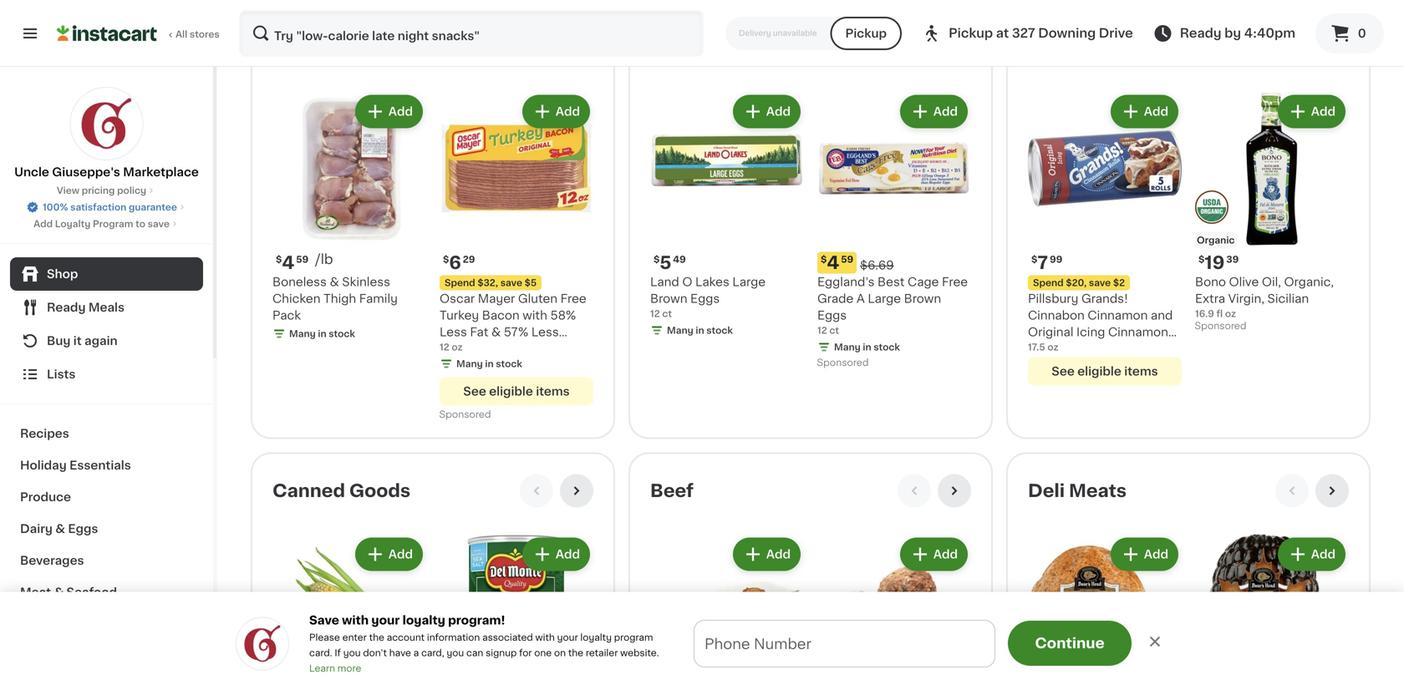 Task type: vqa. For each thing, say whether or not it's contained in the screenshot.
third "REDEEM" button from the bottom
no



Task type: describe. For each thing, give the bounding box(es) containing it.
instacart logo image
[[57, 23, 157, 43]]

stock for eggland's best cage free grade a large brown eggs
[[874, 343, 900, 352]]

ready meals button
[[10, 291, 203, 324]]

lists
[[47, 369, 76, 380]]

$ for 7
[[1032, 255, 1038, 264]]

99
[[1050, 255, 1063, 264]]

fl
[[1217, 310, 1224, 319]]

oscar
[[440, 293, 475, 305]]

in for eggland's best cage free grade a large brown eggs
[[863, 343, 872, 352]]

$ for 4
[[821, 255, 827, 264]]

stock for oscar mayer gluten free turkey bacon with 58% less fat & 57% less sodium
[[496, 360, 523, 369]]

large inside the land o lakes large brown eggs 12 ct
[[733, 277, 766, 288]]

$32,
[[478, 279, 498, 288]]

2 vertical spatial eggs
[[68, 523, 98, 535]]

save for 7
[[1090, 279, 1112, 288]]

ready by 4:40pm link
[[1154, 23, 1296, 43]]

see eligible items for 7
[[1052, 366, 1159, 378]]

$ inside $ 4 59 /lb
[[276, 255, 282, 264]]

stock for land o lakes large brown eggs
[[707, 326, 733, 335]]

boneless & skinless chicken thigh family pack
[[273, 277, 398, 322]]

meat
[[20, 587, 51, 599]]

account
[[387, 633, 425, 643]]

have
[[389, 649, 411, 658]]

pickup at 327 downing drive button
[[922, 10, 1134, 57]]

$4.59 per pound element
[[273, 252, 426, 274]]

49
[[673, 255, 686, 264]]

many for land o lakes large brown eggs
[[667, 326, 694, 335]]

59 for $ 4 59 /lb
[[296, 255, 309, 264]]

eligible for 6
[[489, 386, 533, 398]]

0
[[1359, 28, 1367, 39]]

39
[[1227, 255, 1240, 264]]

1 horizontal spatial loyalty
[[581, 633, 612, 643]]

program
[[614, 633, 653, 643]]

close image
[[1147, 634, 1164, 650]]

add loyalty program to save link
[[34, 217, 180, 231]]

redeem
[[981, 651, 1022, 660]]

2 you from the left
[[447, 649, 464, 658]]

see eligible items button for 6
[[440, 378, 594, 406]]

0 horizontal spatial 12
[[440, 343, 450, 352]]

if
[[335, 649, 341, 658]]

learn more link
[[309, 664, 362, 674]]

$20,
[[1066, 279, 1087, 288]]

$50.00
[[822, 648, 873, 663]]

stores
[[190, 30, 220, 39]]

58%
[[551, 310, 576, 322]]

$ 4 59 /lb
[[276, 253, 333, 272]]

giuseppe's
[[52, 166, 120, 178]]

Phone Number text field
[[695, 621, 995, 667]]

free for oscar mayer gluten free turkey bacon with 58% less fat & 57% less sodium
[[561, 293, 587, 305]]

land
[[651, 277, 680, 288]]

pillsbury grands! cinnabon cinnamon and original icing cinnamon rolls
[[1029, 293, 1174, 355]]

land o lakes large brown eggs 12 ct
[[651, 277, 766, 319]]

0 horizontal spatial your
[[372, 615, 400, 627]]

2 vertical spatial with
[[536, 633, 555, 643]]

•
[[780, 649, 786, 662]]

holiday essentials link
[[10, 450, 203, 482]]

in for land o lakes large brown eggs
[[696, 326, 705, 335]]

oscar mayer gluten free turkey bacon with 58% less fat & 57% less sodium
[[440, 293, 587, 355]]

deli meats
[[1029, 483, 1127, 500]]

beef link
[[651, 481, 694, 501]]

sponsored badge image for 5
[[818, 359, 868, 369]]

ready by 4:40pm
[[1181, 27, 1296, 39]]

produce link
[[10, 482, 203, 513]]

1 vertical spatial cinnamon
[[1109, 327, 1169, 338]]

& for eggs
[[55, 523, 65, 535]]

17.5 oz
[[1029, 343, 1059, 352]]

$ 7 99
[[1032, 254, 1063, 272]]

deli
[[1029, 483, 1065, 500]]

1 horizontal spatial uncle giuseppe's marketplace logo image
[[236, 617, 289, 671]]

4:40pm
[[1245, 27, 1296, 39]]

0 button
[[1316, 13, 1385, 54]]

sodium
[[440, 343, 485, 355]]

items for 7
[[1125, 366, 1159, 378]]

lists link
[[10, 358, 203, 391]]

by
[[1225, 27, 1242, 39]]

see for 6
[[464, 386, 487, 398]]

Search field
[[241, 12, 702, 55]]

in for oscar mayer gluten free turkey bacon with 58% less fat & 57% less sodium
[[485, 360, 494, 369]]

1 vertical spatial the
[[568, 649, 584, 658]]

grade
[[818, 293, 854, 305]]

spend $20, save $2
[[1034, 279, 1126, 288]]

many down "pack"
[[289, 330, 316, 339]]

items for 6
[[536, 386, 570, 398]]

product group containing 19
[[1196, 92, 1350, 336]]

many in stock for oscar mayer gluten free turkey bacon with 58% less fat & 57% less sodium
[[457, 360, 523, 369]]

$ for 19
[[1199, 255, 1205, 264]]

0 horizontal spatial loyalty
[[403, 615, 446, 627]]

shop
[[47, 268, 78, 280]]

$ for 6
[[443, 255, 449, 264]]

spend for 7
[[1034, 279, 1064, 288]]

oz for 6
[[452, 343, 463, 352]]

beverages link
[[10, 545, 203, 577]]

on
[[554, 649, 566, 658]]

olive
[[1230, 277, 1260, 288]]

view pricing policy link
[[57, 184, 156, 197]]

drive
[[1099, 27, 1134, 39]]

see eligible items for 6
[[464, 386, 570, 398]]

extra
[[1196, 293, 1226, 305]]

redeem button
[[961, 642, 1042, 669]]

dairy
[[20, 523, 53, 535]]

stock down thigh
[[329, 330, 355, 339]]

ready meals
[[47, 302, 125, 314]]

add inside 'treatment tracker modal' dialog
[[789, 648, 818, 663]]

$ 4 59
[[821, 254, 854, 272]]

organic
[[1197, 236, 1235, 245]]

for
[[519, 649, 532, 658]]

get
[[560, 648, 588, 663]]

free for eggland's best cage free grade a large brown eggs 12 ct
[[942, 277, 968, 288]]

treatment tracker modal dialog
[[217, 625, 1405, 686]]

see for 7
[[1052, 366, 1075, 378]]

& for seafood
[[54, 587, 64, 599]]

item badge image
[[1196, 190, 1229, 224]]

holiday inside holiday essentials link
[[20, 460, 67, 472]]

grands!
[[1082, 293, 1129, 305]]

eggs inside eggland's best cage free grade a large brown eggs 12 ct
[[818, 310, 847, 322]]

gluten
[[518, 293, 558, 305]]

spend $32, save $5
[[445, 279, 537, 288]]

brown inside the land o lakes large brown eggs 12 ct
[[651, 293, 688, 305]]

buy it again
[[47, 335, 118, 347]]

beef
[[651, 483, 694, 500]]

0 vertical spatial cinnamon
[[1088, 310, 1148, 322]]

website.
[[621, 649, 659, 658]]

shop link
[[10, 258, 203, 291]]

ready for ready meals
[[47, 302, 86, 314]]

pack
[[273, 310, 301, 322]]

0 horizontal spatial the
[[369, 633, 385, 643]]

dairy & eggs link
[[10, 513, 203, 545]]

and
[[1151, 310, 1174, 322]]

$6.69
[[861, 260, 894, 272]]

get $5 off holiday essentials • add $50.00 to qualify.
[[560, 648, 948, 663]]

deli meats link
[[1029, 481, 1127, 501]]

continue button
[[1008, 621, 1132, 666]]

save inside 'link'
[[148, 220, 170, 229]]

uncle
[[14, 166, 49, 178]]

many in stock for eggland's best cage free grade a large brown eggs
[[835, 343, 900, 352]]

19
[[1205, 254, 1225, 272]]

0 vertical spatial essentials
[[70, 460, 131, 472]]

view
[[57, 186, 79, 195]]

again
[[84, 335, 118, 347]]

qualify.
[[895, 648, 948, 663]]

all stores
[[176, 30, 220, 39]]

service type group
[[726, 17, 902, 50]]

pricing
[[82, 186, 115, 195]]

4 for $ 4 59
[[827, 254, 840, 272]]

icing
[[1077, 327, 1106, 338]]



Task type: locate. For each thing, give the bounding box(es) containing it.
2 4 from the left
[[827, 254, 840, 272]]

in down "boneless & skinless chicken thigh family pack" on the left top of the page
[[318, 330, 327, 339]]

oz down turkey
[[452, 343, 463, 352]]

canned goods
[[273, 483, 411, 500]]

with up enter
[[342, 615, 369, 627]]

0 horizontal spatial sponsored badge image
[[440, 411, 490, 420]]

card.
[[309, 649, 332, 658]]

12 inside eggland's best cage free grade a large brown eggs 12 ct
[[818, 326, 828, 335]]

many in stock for land o lakes large brown eggs
[[667, 326, 733, 335]]

eggs up beverages link
[[68, 523, 98, 535]]

items down 58%
[[536, 386, 570, 398]]

12 inside the land o lakes large brown eggs 12 ct
[[651, 310, 660, 319]]

produce
[[20, 492, 71, 503]]

0 horizontal spatial free
[[561, 293, 587, 305]]

mayer
[[478, 293, 515, 305]]

the
[[369, 633, 385, 643], [568, 649, 584, 658]]

cinnamon down and
[[1109, 327, 1169, 338]]

59
[[296, 255, 309, 264], [841, 255, 854, 264]]

100% satisfaction guarantee button
[[26, 197, 187, 214]]

ct down the land
[[663, 310, 672, 319]]

thigh
[[324, 293, 356, 305]]

essentials down the recipes link
[[70, 460, 131, 472]]

59 inside $ 4 59 /lb
[[296, 255, 309, 264]]

2 spend from the left
[[1034, 279, 1064, 288]]

$4.59 original price: $6.69 element
[[818, 252, 972, 274]]

many down grade
[[835, 343, 861, 352]]

to inside 'treatment tracker modal' dialog
[[877, 648, 892, 663]]

uncle giuseppe's marketplace logo image
[[70, 87, 143, 161], [236, 617, 289, 671]]

all stores link
[[57, 10, 221, 57]]

essentials inside 'treatment tracker modal' dialog
[[700, 648, 777, 663]]

$ inside $ 7 99
[[1032, 255, 1038, 264]]

large
[[733, 277, 766, 288], [868, 293, 901, 305]]

0 vertical spatial ct
[[663, 310, 672, 319]]

at
[[997, 27, 1010, 39]]

1 horizontal spatial items
[[1125, 366, 1159, 378]]

see eligible items button down icing
[[1029, 358, 1182, 386]]

pickup
[[949, 27, 994, 39], [846, 28, 887, 39]]

with inside oscar mayer gluten free turkey bacon with 58% less fat & 57% less sodium
[[523, 310, 548, 322]]

0 vertical spatial sponsored badge image
[[1196, 322, 1246, 332]]

many in stock down eggland's best cage free grade a large brown eggs 12 ct at the top right of the page
[[835, 343, 900, 352]]

ready inside popup button
[[47, 302, 86, 314]]

card,
[[422, 649, 445, 658]]

4 $ from the left
[[821, 255, 827, 264]]

see eligible items button for 7
[[1029, 358, 1182, 386]]

4 inside $ 4 59 /lb
[[282, 254, 295, 272]]

free right cage
[[942, 277, 968, 288]]

eggland's
[[818, 277, 875, 288]]

$ left 29
[[443, 255, 449, 264]]

stock down the land o lakes large brown eggs 12 ct
[[707, 326, 733, 335]]

2 brown from the left
[[904, 293, 942, 305]]

1 horizontal spatial essentials
[[700, 648, 777, 663]]

1 vertical spatial uncle giuseppe's marketplace logo image
[[236, 617, 289, 671]]

loyalty up retailer
[[581, 633, 612, 643]]

many down 'sodium'
[[457, 360, 483, 369]]

1 horizontal spatial ready
[[1181, 27, 1222, 39]]

1 horizontal spatial large
[[868, 293, 901, 305]]

see eligible items down 57%
[[464, 386, 570, 398]]

0 vertical spatial ready
[[1181, 27, 1222, 39]]

see eligible items button
[[1029, 358, 1182, 386], [440, 378, 594, 406]]

meat & seafood link
[[10, 577, 203, 609]]

2 horizontal spatial 12
[[818, 326, 828, 335]]

1 vertical spatial your
[[557, 633, 578, 643]]

2 vertical spatial 12
[[440, 343, 450, 352]]

free inside oscar mayer gluten free turkey bacon with 58% less fat & 57% less sodium
[[561, 293, 587, 305]]

17.5
[[1029, 343, 1046, 352]]

$ left '99'
[[1032, 255, 1038, 264]]

see eligible items button down 57%
[[440, 378, 594, 406]]

pickup at 327 downing drive
[[949, 27, 1134, 39]]

$
[[276, 255, 282, 264], [443, 255, 449, 264], [654, 255, 660, 264], [821, 255, 827, 264], [1032, 255, 1038, 264], [1199, 255, 1205, 264]]

$ inside $ 5 49
[[654, 255, 660, 264]]

canned
[[273, 483, 345, 500]]

0 vertical spatial $5
[[525, 279, 537, 288]]

& right fat
[[492, 327, 501, 338]]

2 $ from the left
[[443, 255, 449, 264]]

1 horizontal spatial free
[[942, 277, 968, 288]]

0 vertical spatial your
[[372, 615, 400, 627]]

1 horizontal spatial your
[[557, 633, 578, 643]]

0 horizontal spatial essentials
[[70, 460, 131, 472]]

oil,
[[1263, 277, 1282, 288]]

1 horizontal spatial ct
[[830, 326, 840, 335]]

$ down organic
[[1199, 255, 1205, 264]]

save up mayer
[[501, 279, 523, 288]]

eligible down 57%
[[489, 386, 533, 398]]

0 horizontal spatial eligible
[[489, 386, 533, 398]]

ready down shop
[[47, 302, 86, 314]]

1 horizontal spatial 59
[[841, 255, 854, 264]]

loyalty up account
[[403, 615, 446, 627]]

0 vertical spatial the
[[369, 633, 385, 643]]

0 vertical spatial with
[[523, 310, 548, 322]]

add inside 'link'
[[34, 220, 53, 229]]

1 vertical spatial eligible
[[489, 386, 533, 398]]

1 horizontal spatial oz
[[1048, 343, 1059, 352]]

29
[[463, 255, 475, 264]]

& for skinless
[[330, 277, 339, 288]]

eggland's best cage free grade a large brown eggs 12 ct
[[818, 277, 968, 335]]

a
[[414, 649, 419, 658]]

1 vertical spatial to
[[877, 648, 892, 663]]

1 horizontal spatial 12
[[651, 310, 660, 319]]

essentials left •
[[700, 648, 777, 663]]

1 vertical spatial see eligible items
[[464, 386, 570, 398]]

1 horizontal spatial brown
[[904, 293, 942, 305]]

& right meat
[[54, 587, 64, 599]]

12
[[651, 310, 660, 319], [818, 326, 828, 335], [440, 343, 450, 352]]

free
[[942, 277, 968, 288], [561, 293, 587, 305]]

save for 6
[[501, 279, 523, 288]]

large right lakes
[[733, 277, 766, 288]]

free up 58%
[[561, 293, 587, 305]]

0 vertical spatial to
[[136, 220, 145, 229]]

$5 left 'off' at the left of the page
[[591, 648, 610, 663]]

view pricing policy
[[57, 186, 146, 195]]

buy
[[47, 335, 71, 347]]

None search field
[[239, 10, 704, 57]]

6
[[449, 254, 461, 272]]

less up the 12 oz
[[440, 327, 467, 338]]

save down guarantee
[[148, 220, 170, 229]]

1 vertical spatial free
[[561, 293, 587, 305]]

many for eggland's best cage free grade a large brown eggs
[[835, 343, 861, 352]]

0 horizontal spatial pickup
[[846, 28, 887, 39]]

meat & seafood
[[20, 587, 117, 599]]

cinnamon down grands!
[[1088, 310, 1148, 322]]

sponsored badge image
[[1196, 322, 1246, 332], [818, 359, 868, 369], [440, 411, 490, 420]]

0 vertical spatial items
[[1125, 366, 1159, 378]]

6 $ from the left
[[1199, 255, 1205, 264]]

0 vertical spatial see eligible items
[[1052, 366, 1159, 378]]

0 vertical spatial holiday
[[20, 460, 67, 472]]

items down and
[[1125, 366, 1159, 378]]

$5 inside 'treatment tracker modal' dialog
[[591, 648, 610, 663]]

1 horizontal spatial 4
[[827, 254, 840, 272]]

ct down grade
[[830, 326, 840, 335]]

0 vertical spatial uncle giuseppe's marketplace logo image
[[70, 87, 143, 161]]

spend up oscar
[[445, 279, 476, 288]]

recipes
[[20, 428, 69, 440]]

$ inside $ 4 59
[[821, 255, 827, 264]]

1 vertical spatial with
[[342, 615, 369, 627]]

1 vertical spatial 12
[[818, 326, 828, 335]]

4 up the eggland's
[[827, 254, 840, 272]]

meats
[[1069, 483, 1127, 500]]

skinless
[[342, 277, 390, 288]]

fat
[[470, 327, 489, 338]]

1 horizontal spatial sponsored badge image
[[818, 359, 868, 369]]

$5 inside 'product' group
[[525, 279, 537, 288]]

1 vertical spatial essentials
[[700, 648, 777, 663]]

0 horizontal spatial less
[[440, 327, 467, 338]]

1 spend from the left
[[445, 279, 476, 288]]

1 vertical spatial see
[[464, 386, 487, 398]]

see eligible items down icing
[[1052, 366, 1159, 378]]

$ left 49
[[654, 255, 660, 264]]

oz
[[1226, 310, 1237, 319], [452, 343, 463, 352], [1048, 343, 1059, 352]]

more
[[338, 664, 362, 674]]

spend up pillsbury
[[1034, 279, 1064, 288]]

uncle giuseppe's marketplace logo image inside uncle giuseppe's marketplace "link"
[[70, 87, 143, 161]]

1 vertical spatial eggs
[[818, 310, 847, 322]]

1 brown from the left
[[651, 293, 688, 305]]

eggs inside the land o lakes large brown eggs 12 ct
[[691, 293, 720, 305]]

4 for $ 4 59 /lb
[[282, 254, 295, 272]]

0 horizontal spatial ct
[[663, 310, 672, 319]]

1 vertical spatial holiday
[[639, 648, 697, 663]]

pickup for pickup
[[846, 28, 887, 39]]

oz for 7
[[1048, 343, 1059, 352]]

$ up the eggland's
[[821, 255, 827, 264]]

see down rolls
[[1052, 366, 1075, 378]]

1 vertical spatial sponsored badge image
[[818, 359, 868, 369]]

$ inside $ 19 39
[[1199, 255, 1205, 264]]

large down best
[[868, 293, 901, 305]]

in down fat
[[485, 360, 494, 369]]

ready for ready by 4:40pm
[[1181, 27, 1222, 39]]

chicken
[[273, 293, 321, 305]]

you
[[343, 649, 361, 658], [447, 649, 464, 658]]

0 vertical spatial see
[[1052, 366, 1075, 378]]

eligible for 7
[[1078, 366, 1122, 378]]

1 vertical spatial large
[[868, 293, 901, 305]]

with up one
[[536, 633, 555, 643]]

best
[[878, 277, 905, 288]]

1 vertical spatial items
[[536, 386, 570, 398]]

2 horizontal spatial save
[[1090, 279, 1112, 288]]

ready left by
[[1181, 27, 1222, 39]]

1 vertical spatial loyalty
[[581, 633, 612, 643]]

pickup inside popup button
[[949, 27, 994, 39]]

1 horizontal spatial holiday
[[639, 648, 697, 663]]

$ inside $ 6 29
[[443, 255, 449, 264]]

off
[[614, 648, 635, 663]]

1 vertical spatial $5
[[591, 648, 610, 663]]

to inside add loyalty program to save 'link'
[[136, 220, 145, 229]]

0 vertical spatial loyalty
[[403, 615, 446, 627]]

& right dairy at the bottom left of page
[[55, 523, 65, 535]]

to right $50.00 on the bottom right of page
[[877, 648, 892, 663]]

oz down original
[[1048, 343, 1059, 352]]

the up don't
[[369, 633, 385, 643]]

5 $ from the left
[[1032, 255, 1038, 264]]

original
[[1029, 327, 1074, 338]]

0 vertical spatial eggs
[[691, 293, 720, 305]]

many in stock down the land o lakes large brown eggs 12 ct
[[667, 326, 733, 335]]

0 horizontal spatial uncle giuseppe's marketplace logo image
[[70, 87, 143, 161]]

0 vertical spatial large
[[733, 277, 766, 288]]

large inside eggland's best cage free grade a large brown eggs 12 ct
[[868, 293, 901, 305]]

many in stock down "boneless & skinless chicken thigh family pack" on the left top of the page
[[289, 330, 355, 339]]

0 horizontal spatial see
[[464, 386, 487, 398]]

retailer
[[586, 649, 618, 658]]

associated
[[483, 633, 533, 643]]

organic,
[[1285, 277, 1335, 288]]

it
[[73, 335, 82, 347]]

uncle giuseppe's marketplace logo image up uncle giuseppe's marketplace
[[70, 87, 143, 161]]

1 horizontal spatial spend
[[1034, 279, 1064, 288]]

continue
[[1036, 637, 1105, 651]]

1 horizontal spatial see eligible items
[[1052, 366, 1159, 378]]

0 horizontal spatial save
[[148, 220, 170, 229]]

59 for $ 4 59
[[841, 255, 854, 264]]

stock
[[707, 326, 733, 335], [329, 330, 355, 339], [874, 343, 900, 352], [496, 360, 523, 369]]

program
[[93, 220, 133, 229]]

12 oz
[[440, 343, 463, 352]]

a
[[857, 293, 865, 305]]

uncle giuseppe's marketplace logo image left "card."
[[236, 617, 289, 671]]

add button
[[357, 97, 421, 127], [524, 97, 589, 127], [735, 97, 799, 127], [902, 97, 967, 127], [1113, 97, 1177, 127], [1280, 97, 1345, 127], [357, 540, 421, 570], [524, 540, 589, 570], [735, 540, 799, 570], [902, 540, 967, 570], [1113, 540, 1177, 570], [1280, 540, 1345, 570]]

$ 19 39
[[1199, 254, 1240, 272]]

you right "if"
[[343, 649, 361, 658]]

brown down cage
[[904, 293, 942, 305]]

ready meals link
[[10, 291, 203, 324]]

0 horizontal spatial 59
[[296, 255, 309, 264]]

goods
[[349, 483, 411, 500]]

& up thigh
[[330, 277, 339, 288]]

your up account
[[372, 615, 400, 627]]

1 less from the left
[[440, 327, 467, 338]]

see down 'sodium'
[[464, 386, 487, 398]]

1 horizontal spatial less
[[532, 327, 559, 338]]

1 59 from the left
[[296, 255, 309, 264]]

sponsored badge image down fl
[[1196, 322, 1246, 332]]

product group containing 5
[[651, 92, 804, 341]]

less down 58%
[[532, 327, 559, 338]]

many down the land o lakes large brown eggs 12 ct
[[667, 326, 694, 335]]

stock down 57%
[[496, 360, 523, 369]]

family
[[359, 293, 398, 305]]

0 horizontal spatial oz
[[452, 343, 463, 352]]

& inside "boneless & skinless chicken thigh family pack"
[[330, 277, 339, 288]]

0 horizontal spatial holiday
[[20, 460, 67, 472]]

0 horizontal spatial you
[[343, 649, 361, 658]]

you down information
[[447, 649, 464, 658]]

in down the land o lakes large brown eggs 12 ct
[[696, 326, 705, 335]]

many for oscar mayer gluten free turkey bacon with 58% less fat & 57% less sodium
[[457, 360, 483, 369]]

product group containing 6
[[440, 92, 594, 425]]

ct inside the land o lakes large brown eggs 12 ct
[[663, 310, 672, 319]]

3 $ from the left
[[654, 255, 660, 264]]

1 horizontal spatial save
[[501, 279, 523, 288]]

holiday essentials
[[20, 460, 131, 472]]

2 less from the left
[[532, 327, 559, 338]]

$ up boneless
[[276, 255, 282, 264]]

eggs down grade
[[818, 310, 847, 322]]

1 horizontal spatial eggs
[[691, 293, 720, 305]]

holiday inside 'treatment tracker modal' dialog
[[639, 648, 697, 663]]

holiday down program
[[639, 648, 697, 663]]

2 horizontal spatial eggs
[[818, 310, 847, 322]]

product group containing 7
[[1029, 92, 1182, 386]]

1 horizontal spatial the
[[568, 649, 584, 658]]

your up on
[[557, 633, 578, 643]]

1 4 from the left
[[282, 254, 295, 272]]

oz inside bono olive oil, organic, extra virgin, sicilian 16.9 fl oz
[[1226, 310, 1237, 319]]

in down eggland's best cage free grade a large brown eggs 12 ct at the top right of the page
[[863, 343, 872, 352]]

&
[[330, 277, 339, 288], [492, 327, 501, 338], [55, 523, 65, 535], [54, 587, 64, 599]]

4 up boneless
[[282, 254, 295, 272]]

1 you from the left
[[343, 649, 361, 658]]

12 down grade
[[818, 326, 828, 335]]

stock down eggland's best cage free grade a large brown eggs 12 ct at the top right of the page
[[874, 343, 900, 352]]

guarantee
[[129, 203, 177, 212]]

& inside oscar mayer gluten free turkey bacon with 58% less fat & 57% less sodium
[[492, 327, 501, 338]]

0 horizontal spatial see eligible items button
[[440, 378, 594, 406]]

virgin,
[[1229, 293, 1265, 305]]

to down guarantee
[[136, 220, 145, 229]]

59 left /lb
[[296, 255, 309, 264]]

2 59 from the left
[[841, 255, 854, 264]]

eggs down lakes
[[691, 293, 720, 305]]

12 down the land
[[651, 310, 660, 319]]

0 horizontal spatial $5
[[525, 279, 537, 288]]

$5 up gluten
[[525, 279, 537, 288]]

$ 5 49
[[654, 254, 686, 272]]

59 up the eggland's
[[841, 255, 854, 264]]

0 vertical spatial free
[[942, 277, 968, 288]]

100%
[[43, 203, 68, 212]]

sponsored badge image down grade
[[818, 359, 868, 369]]

product group
[[273, 92, 426, 344], [440, 92, 594, 425], [651, 92, 804, 341], [818, 92, 972, 373], [1029, 92, 1182, 386], [1196, 92, 1350, 336], [273, 535, 426, 686], [440, 535, 594, 686], [651, 535, 804, 686], [818, 535, 972, 686], [1029, 535, 1182, 686], [1196, 535, 1350, 686]]

0 horizontal spatial to
[[136, 220, 145, 229]]

$2
[[1114, 279, 1126, 288]]

2 vertical spatial sponsored badge image
[[440, 411, 490, 420]]

sponsored badge image for spend $20, save $2
[[1196, 322, 1246, 332]]

save up grands!
[[1090, 279, 1112, 288]]

please
[[309, 633, 340, 643]]

1 horizontal spatial eligible
[[1078, 366, 1122, 378]]

$ for 5
[[654, 255, 660, 264]]

sponsored badge image down 'sodium'
[[440, 411, 490, 420]]

the right on
[[568, 649, 584, 658]]

ct inside eggland's best cage free grade a large brown eggs 12 ct
[[830, 326, 840, 335]]

1 horizontal spatial pickup
[[949, 27, 994, 39]]

1 horizontal spatial see eligible items button
[[1029, 358, 1182, 386]]

0 horizontal spatial ready
[[47, 302, 86, 314]]

0 horizontal spatial large
[[733, 277, 766, 288]]

o
[[683, 277, 693, 288]]

0 horizontal spatial spend
[[445, 279, 476, 288]]

brown inside eggland's best cage free grade a large brown eggs 12 ct
[[904, 293, 942, 305]]

one
[[535, 649, 552, 658]]

oz right fl
[[1226, 310, 1237, 319]]

holiday down recipes on the left
[[20, 460, 67, 472]]

59 inside $ 4 59
[[841, 255, 854, 264]]

policy
[[117, 186, 146, 195]]

all
[[176, 30, 188, 39]]

brown down the land
[[651, 293, 688, 305]]

pickup inside button
[[846, 28, 887, 39]]

don't
[[363, 649, 387, 658]]

free inside eggland's best cage free grade a large brown eggs 12 ct
[[942, 277, 968, 288]]

save
[[148, 220, 170, 229], [501, 279, 523, 288], [1090, 279, 1112, 288]]

1 vertical spatial ready
[[47, 302, 86, 314]]

bacon
[[482, 310, 520, 322]]

eligible down icing
[[1078, 366, 1122, 378]]

pickup for pickup at 327 downing drive
[[949, 27, 994, 39]]

many in stock down 'sodium'
[[457, 360, 523, 369]]

0 horizontal spatial see eligible items
[[464, 386, 570, 398]]

downing
[[1039, 27, 1096, 39]]

with down gluten
[[523, 310, 548, 322]]

12 down turkey
[[440, 343, 450, 352]]

to
[[136, 220, 145, 229], [877, 648, 892, 663]]

spend for 6
[[445, 279, 476, 288]]

boneless
[[273, 277, 327, 288]]

1 horizontal spatial $5
[[591, 648, 610, 663]]

0 horizontal spatial items
[[536, 386, 570, 398]]

327
[[1013, 27, 1036, 39]]

1 horizontal spatial to
[[877, 648, 892, 663]]

1 $ from the left
[[276, 255, 282, 264]]

/lb
[[315, 253, 333, 267]]

1 vertical spatial ct
[[830, 326, 840, 335]]

0 horizontal spatial 4
[[282, 254, 295, 272]]



